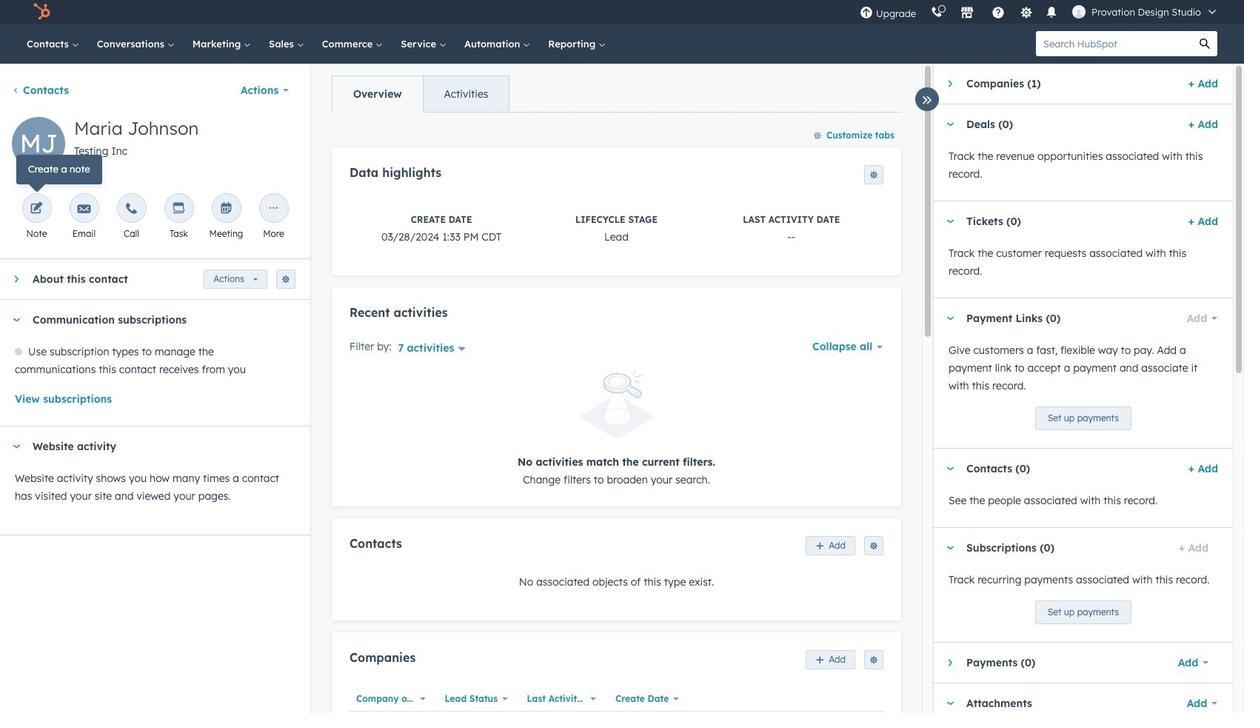 Task type: describe. For each thing, give the bounding box(es) containing it.
email image
[[77, 202, 91, 216]]

call image
[[125, 202, 138, 216]]

more image
[[267, 202, 280, 216]]

task image
[[172, 202, 186, 216]]

manage card settings image
[[281, 276, 290, 284]]



Task type: locate. For each thing, give the bounding box(es) containing it.
alert
[[350, 371, 884, 488]]

note image
[[30, 202, 43, 216]]

caret image
[[14, 275, 18, 284], [946, 317, 955, 320], [12, 445, 21, 448], [946, 467, 955, 471], [946, 546, 955, 550], [948, 658, 952, 667]]

caret image
[[948, 79, 952, 88], [946, 123, 955, 126], [946, 220, 955, 223], [12, 318, 21, 322], [946, 702, 955, 705]]

navigation
[[332, 76, 510, 113]]

james peterson image
[[1073, 5, 1086, 19]]

menu
[[853, 0, 1227, 24]]

marketplaces image
[[961, 7, 974, 20]]

tooltip
[[16, 155, 102, 184]]

meeting image
[[220, 202, 233, 216]]

Search HubSpot search field
[[1036, 31, 1192, 56]]



Task type: vqa. For each thing, say whether or not it's contained in the screenshot.
Note image
yes



